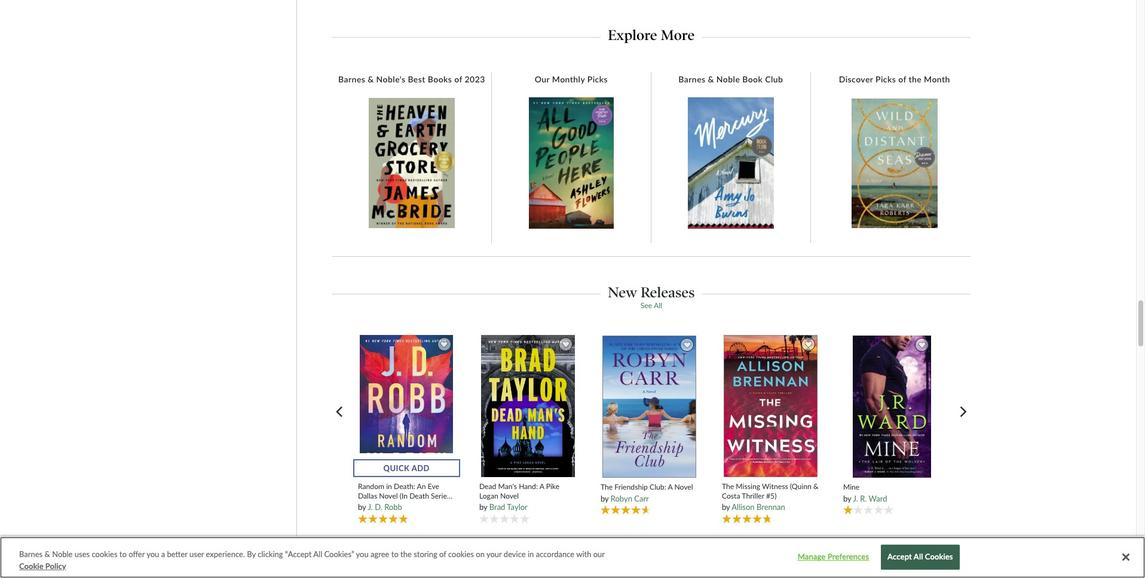 Task type: describe. For each thing, give the bounding box(es) containing it.
allison brennan link
[[732, 503, 786, 512]]

robyn carr link
[[611, 494, 649, 504]]

of inside "link"
[[455, 74, 463, 85]]

the friendship club: a novel link
[[601, 483, 698, 492]]

allison
[[732, 503, 755, 512]]

#58)
[[358, 501, 373, 510]]

see
[[641, 301, 653, 310]]

2 to from the left
[[392, 550, 399, 560]]

barnes & noble uses cookies to offer you a better user experience. by clicking "accept all cookies" you agree to the storing of cookies on your device in accordance with our cookie policy
[[19, 550, 605, 571]]

book
[[743, 74, 763, 85]]

barnes & noble's best books of 2023 image
[[369, 98, 455, 229]]

accept
[[888, 553, 912, 563]]

man's
[[498, 483, 517, 492]]

by inside mine by j. r. ward
[[844, 494, 852, 504]]

manage preferences
[[798, 553, 870, 563]]

storing
[[414, 550, 438, 560]]

& for barnes & noble book club
[[708, 74, 715, 85]]

uses
[[75, 550, 90, 560]]

agree
[[371, 550, 390, 560]]

(quinn
[[790, 483, 812, 492]]

2023
[[465, 74, 485, 85]]

thriller
[[742, 492, 765, 501]]

barnes & noble's best books of 2023 link
[[333, 74, 491, 85]]

privacy alert dialog
[[0, 538, 1146, 579]]

discover picks of the month image
[[852, 98, 938, 229]]

2 picks from the left
[[876, 74, 897, 85]]

novel for taylor
[[500, 492, 519, 501]]

brennan
[[757, 503, 786, 512]]

d.
[[375, 503, 383, 512]]

1 cookies from the left
[[92, 550, 118, 560]]

noble for book
[[717, 74, 740, 85]]

more
[[661, 27, 695, 44]]

new releases see all
[[608, 284, 695, 310]]

1 you from the left
[[147, 550, 159, 560]]

a for robyn carr
[[668, 483, 673, 492]]

all inside new releases see all
[[654, 301, 663, 310]]

clicking
[[258, 550, 283, 560]]

policy
[[45, 562, 66, 571]]

add
[[412, 464, 430, 474]]

barnes inside barnes & noble uses cookies to offer you a better user experience. by clicking "accept all cookies" you agree to the storing of cookies on your device in accordance with our cookie policy
[[19, 550, 43, 560]]

manage
[[798, 553, 826, 563]]

books
[[428, 74, 452, 85]]

quick add button
[[353, 460, 460, 478]]

all inside barnes & noble uses cookies to offer you a better user experience. by clicking "accept all cookies" you agree to the storing of cookies on your device in accordance with our cookie policy
[[314, 550, 322, 560]]

barnes for barnes & noble book club
[[679, 74, 706, 85]]

random in death: an eve dallas novel (in death series #58) link
[[358, 483, 455, 510]]

0 vertical spatial the
[[909, 74, 922, 85]]

explore
[[608, 27, 658, 44]]

user
[[190, 550, 204, 560]]

by inside the missing witness (quinn & costa thriller #5) by allison brennan
[[722, 503, 730, 512]]

see all link
[[641, 301, 663, 310]]

dead
[[480, 483, 497, 492]]

with
[[577, 550, 592, 560]]

& for barnes & noble's best books of 2023
[[368, 74, 374, 85]]

eve
[[428, 483, 440, 492]]

all inside accept all cookies button
[[914, 553, 924, 563]]

j. d. robb link
[[368, 503, 402, 512]]

2 you from the left
[[356, 550, 369, 560]]

club
[[766, 74, 784, 85]]

by inside dead man's hand: a pike logan novel by brad taylor
[[480, 503, 488, 512]]

barnes & noble book club link
[[673, 74, 790, 85]]

discover
[[839, 74, 874, 85]]

by inside the friendship club: a novel by robyn carr
[[601, 494, 609, 504]]

dallas
[[358, 492, 377, 501]]

barnes for barnes & noble's best books of 2023
[[339, 74, 366, 85]]

brad
[[490, 503, 506, 512]]

the missing witness (quinn & costa thriller #5) link
[[722, 483, 820, 501]]

pike
[[546, 483, 560, 492]]

taylor
[[507, 503, 528, 512]]

random in death: an eve dallas novel (in death series #58) image
[[359, 335, 454, 479]]

our monthly picks image
[[529, 98, 614, 229]]

the missing witness (quinn & costa thriller #5) image
[[723, 335, 819, 479]]

cookie policy link
[[19, 561, 66, 573]]

barnes & noble book club image
[[688, 98, 774, 229]]

mine by j. r. ward
[[844, 483, 888, 504]]

month
[[925, 74, 951, 85]]

robb
[[385, 503, 402, 512]]

carr
[[635, 494, 649, 504]]

robyn
[[611, 494, 633, 504]]

witness
[[762, 483, 789, 492]]

death
[[410, 492, 429, 501]]

dead man's hand: a pike logan novel link
[[480, 483, 577, 501]]

death:
[[394, 483, 416, 492]]

hand:
[[519, 483, 538, 492]]



Task type: vqa. For each thing, say whether or not it's contained in the screenshot.
J. R. Ward link
yes



Task type: locate. For each thing, give the bounding box(es) containing it.
the friendship club: a novel image
[[602, 335, 697, 479]]

1 horizontal spatial novel
[[500, 492, 519, 501]]

the for by
[[601, 483, 613, 492]]

novel
[[675, 483, 693, 492], [379, 492, 398, 501], [500, 492, 519, 501]]

1 horizontal spatial noble
[[717, 74, 740, 85]]

by
[[247, 550, 256, 560]]

the
[[722, 483, 734, 492], [601, 483, 613, 492]]

the missing witness (quinn & costa thriller #5) by allison brennan
[[722, 483, 819, 512]]

noble
[[717, 74, 740, 85], [52, 550, 73, 560]]

the up robyn
[[601, 483, 613, 492]]

mine image
[[853, 335, 932, 479]]

an
[[417, 483, 426, 492]]

1 vertical spatial in
[[528, 550, 534, 560]]

monthly
[[552, 74, 585, 85]]

you left agree
[[356, 550, 369, 560]]

#5)
[[767, 492, 777, 501]]

& up "cookie policy" link
[[45, 550, 50, 560]]

novel up j. d. robb 'link'
[[379, 492, 398, 501]]

the left storing
[[401, 550, 412, 560]]

cookies"
[[324, 550, 354, 560]]

series
[[431, 492, 450, 501]]

in left death:
[[386, 483, 392, 492]]

0 horizontal spatial cookies
[[92, 550, 118, 560]]

r.
[[861, 494, 867, 504]]

barnes & noble's best books of 2023
[[339, 74, 485, 85]]

by down logan
[[480, 503, 488, 512]]

the
[[909, 74, 922, 85], [401, 550, 412, 560]]

offer
[[129, 550, 145, 560]]

0 horizontal spatial noble
[[52, 550, 73, 560]]

preferences
[[828, 553, 870, 563]]

a inside the friendship club: a novel by robyn carr
[[668, 483, 673, 492]]

"accept
[[285, 550, 312, 560]]

to
[[120, 550, 127, 560], [392, 550, 399, 560]]

all
[[654, 301, 663, 310], [314, 550, 322, 560], [914, 553, 924, 563]]

noble left book
[[717, 74, 740, 85]]

1 horizontal spatial the
[[722, 483, 734, 492]]

of left the 2023 at top
[[455, 74, 463, 85]]

mine
[[844, 483, 860, 492]]

0 horizontal spatial you
[[147, 550, 159, 560]]

noble up policy
[[52, 550, 73, 560]]

our monthly picks
[[535, 74, 608, 85]]

cookies right uses
[[92, 550, 118, 560]]

picks right discover
[[876, 74, 897, 85]]

of left month
[[899, 74, 907, 85]]

explore more
[[608, 27, 695, 44]]

in inside random in death: an eve dallas novel (in death series #58)
[[386, 483, 392, 492]]

noble's
[[377, 74, 406, 85]]

accept all cookies button
[[881, 546, 960, 571]]

& left book
[[708, 74, 715, 85]]

of right storing
[[440, 550, 446, 560]]

(in
[[400, 492, 408, 501]]

the inside the missing witness (quinn & costa thriller #5) by allison brennan
[[722, 483, 734, 492]]

accept all cookies
[[888, 553, 954, 563]]

of
[[455, 74, 463, 85], [899, 74, 907, 85], [440, 550, 446, 560]]

1 horizontal spatial picks
[[876, 74, 897, 85]]

a for brad taylor
[[540, 483, 545, 492]]

costa
[[722, 492, 741, 501]]

all right "accept
[[314, 550, 322, 560]]

novel inside dead man's hand: a pike logan novel by brad taylor
[[500, 492, 519, 501]]

1 picks from the left
[[588, 74, 608, 85]]

barnes left noble's
[[339, 74, 366, 85]]

1 horizontal spatial to
[[392, 550, 399, 560]]

1 horizontal spatial barnes
[[339, 74, 366, 85]]

better
[[167, 550, 188, 560]]

our
[[535, 74, 550, 85]]

discover picks of the month link
[[833, 74, 957, 85]]

the friendship club: a novel by robyn carr
[[601, 483, 693, 504]]

on
[[476, 550, 485, 560]]

0 horizontal spatial j.
[[368, 503, 373, 512]]

manage preferences button
[[797, 546, 871, 570]]

picks right monthly
[[588, 74, 608, 85]]

barnes & noble book club
[[679, 74, 784, 85]]

1 horizontal spatial the
[[909, 74, 922, 85]]

the for costa
[[722, 483, 734, 492]]

barnes
[[339, 74, 366, 85], [679, 74, 706, 85], [19, 550, 43, 560]]

a
[[540, 483, 545, 492], [668, 483, 673, 492]]

accordance
[[536, 550, 575, 560]]

novel right club:
[[675, 483, 693, 492]]

0 horizontal spatial in
[[386, 483, 392, 492]]

0 vertical spatial in
[[386, 483, 392, 492]]

quick add
[[384, 464, 430, 474]]

the inside barnes & noble uses cookies to offer you a better user experience. by clicking "accept all cookies" you agree to the storing of cookies on your device in accordance with our cookie policy
[[401, 550, 412, 560]]

the left month
[[909, 74, 922, 85]]

j. r. ward link
[[854, 494, 888, 504]]

ward
[[869, 494, 888, 504]]

j. left r. at the right bottom of the page
[[854, 494, 859, 504]]

& inside barnes & noble uses cookies to offer you a better user experience. by clicking "accept all cookies" you agree to the storing of cookies on your device in accordance with our cookie policy
[[45, 550, 50, 560]]

by down costa
[[722, 503, 730, 512]]

new
[[608, 284, 638, 301]]

all right see
[[654, 301, 663, 310]]

you left a
[[147, 550, 159, 560]]

brad taylor link
[[490, 503, 528, 512]]

novel inside random in death: an eve dallas novel (in death series #58)
[[379, 492, 398, 501]]

0 horizontal spatial barnes
[[19, 550, 43, 560]]

cookie
[[19, 562, 43, 571]]

& right "(quinn"
[[814, 483, 819, 492]]

1 vertical spatial noble
[[52, 550, 73, 560]]

0 horizontal spatial picks
[[588, 74, 608, 85]]

the up costa
[[722, 483, 734, 492]]

2 horizontal spatial novel
[[675, 483, 693, 492]]

2 horizontal spatial of
[[899, 74, 907, 85]]

quick
[[384, 464, 410, 474]]

& inside the missing witness (quinn & costa thriller #5) by allison brennan
[[814, 483, 819, 492]]

in
[[386, 483, 392, 492], [528, 550, 534, 560]]

novel inside the friendship club: a novel by robyn carr
[[675, 483, 693, 492]]

1 horizontal spatial j.
[[854, 494, 859, 504]]

0 horizontal spatial the
[[601, 483, 613, 492]]

picks
[[588, 74, 608, 85], [876, 74, 897, 85]]

barnes down more
[[679, 74, 706, 85]]

1 horizontal spatial all
[[654, 301, 663, 310]]

1 vertical spatial the
[[401, 550, 412, 560]]

barnes up cookie
[[19, 550, 43, 560]]

random in death: an eve dallas novel (in death series #58)
[[358, 483, 450, 510]]

by left robyn
[[601, 494, 609, 504]]

1 to from the left
[[120, 550, 127, 560]]

in inside barnes & noble uses cookies to offer you a better user experience. by clicking "accept all cookies" you agree to the storing of cookies on your device in accordance with our cookie policy
[[528, 550, 534, 560]]

2 cookies from the left
[[448, 550, 474, 560]]

best
[[408, 74, 426, 85]]

club:
[[650, 483, 667, 492]]

dead man's hand: a pike logan novel by brad taylor
[[480, 483, 560, 512]]

our monthly picks link
[[529, 74, 614, 85]]

j. inside mine by j. r. ward
[[854, 494, 859, 504]]

a
[[161, 550, 165, 560]]

novel down man's
[[500, 492, 519, 501]]

0 horizontal spatial the
[[401, 550, 412, 560]]

releases
[[641, 284, 695, 301]]

& for barnes & noble uses cookies to offer you a better user experience. by clicking "accept all cookies" you agree to the storing of cookies on your device in accordance with our cookie policy
[[45, 550, 50, 560]]

2 horizontal spatial barnes
[[679, 74, 706, 85]]

2 horizontal spatial all
[[914, 553, 924, 563]]

novel for series
[[379, 492, 398, 501]]

dead man's hand: a pike logan novel image
[[481, 335, 576, 479]]

random
[[358, 483, 385, 492]]

discover picks of the month
[[839, 74, 951, 85]]

a left pike
[[540, 483, 545, 492]]

to right agree
[[392, 550, 399, 560]]

logan
[[480, 492, 499, 501]]

to left offer
[[120, 550, 127, 560]]

our
[[594, 550, 605, 560]]

noble for uses
[[52, 550, 73, 560]]

cookies left on
[[448, 550, 474, 560]]

you
[[147, 550, 159, 560], [356, 550, 369, 560]]

1 horizontal spatial of
[[455, 74, 463, 85]]

your
[[487, 550, 502, 560]]

0 horizontal spatial all
[[314, 550, 322, 560]]

all right the accept
[[914, 553, 924, 563]]

1 horizontal spatial you
[[356, 550, 369, 560]]

experience.
[[206, 550, 245, 560]]

1 horizontal spatial cookies
[[448, 550, 474, 560]]

0 horizontal spatial to
[[120, 550, 127, 560]]

noble inside "link"
[[717, 74, 740, 85]]

&
[[368, 74, 374, 85], [708, 74, 715, 85], [814, 483, 819, 492], [45, 550, 50, 560]]

by down dallas at the left
[[358, 503, 366, 512]]

& left noble's
[[368, 74, 374, 85]]

a inside dead man's hand: a pike logan novel by brad taylor
[[540, 483, 545, 492]]

friendship
[[615, 483, 648, 492]]

1 horizontal spatial in
[[528, 550, 534, 560]]

0 horizontal spatial novel
[[379, 492, 398, 501]]

by j. d. robb
[[358, 503, 402, 512]]

a right club:
[[668, 483, 673, 492]]

the inside the friendship club: a novel by robyn carr
[[601, 483, 613, 492]]

0 vertical spatial noble
[[717, 74, 740, 85]]

j. left "d."
[[368, 503, 373, 512]]

0 horizontal spatial of
[[440, 550, 446, 560]]

explore more section
[[332, 23, 971, 44]]

by down mine on the bottom right of page
[[844, 494, 852, 504]]

cookies
[[92, 550, 118, 560], [448, 550, 474, 560]]

missing
[[736, 483, 761, 492]]

cookies
[[926, 553, 954, 563]]

of inside barnes & noble uses cookies to offer you a better user experience. by clicking "accept all cookies" you agree to the storing of cookies on your device in accordance with our cookie policy
[[440, 550, 446, 560]]

0 horizontal spatial a
[[540, 483, 545, 492]]

1 horizontal spatial a
[[668, 483, 673, 492]]

mine link
[[844, 483, 941, 492]]

j.
[[854, 494, 859, 504], [368, 503, 373, 512]]

device
[[504, 550, 526, 560]]

noble inside barnes & noble uses cookies to offer you a better user experience. by clicking "accept all cookies" you agree to the storing of cookies on your device in accordance with our cookie policy
[[52, 550, 73, 560]]

in right device
[[528, 550, 534, 560]]



